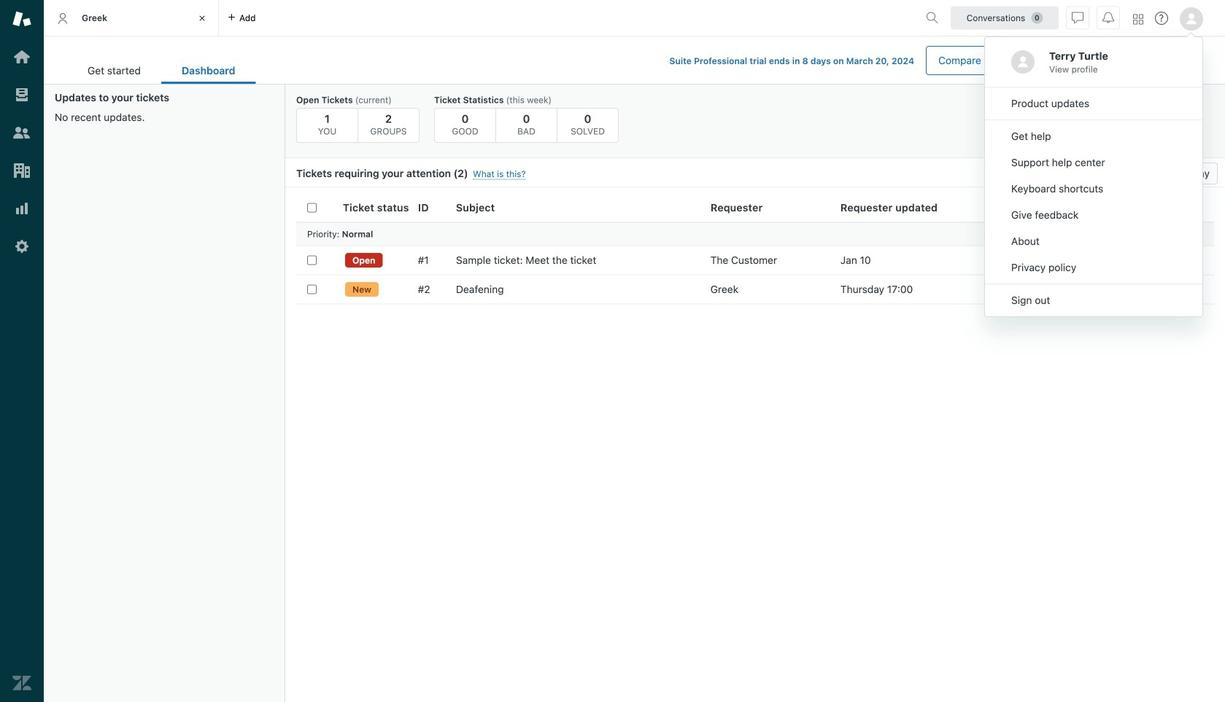 Task type: locate. For each thing, give the bounding box(es) containing it.
zendesk products image
[[1133, 14, 1143, 24]]

2 menu item from the top
[[985, 123, 1202, 150]]

3 menu item from the top
[[985, 150, 1202, 176]]

menu
[[984, 36, 1203, 317]]

get help image
[[1155, 12, 1168, 25]]

zendesk image
[[12, 674, 31, 693]]

zendesk support image
[[12, 9, 31, 28]]

menu item
[[985, 90, 1202, 117], [985, 123, 1202, 150], [985, 150, 1202, 176], [985, 176, 1202, 202], [985, 202, 1202, 228], [985, 228, 1202, 255], [985, 255, 1202, 281]]

None checkbox
[[307, 285, 317, 294]]

tab list
[[67, 57, 256, 84]]

notifications image
[[1102, 12, 1114, 24]]

button displays agent's chat status as invisible. image
[[1072, 12, 1084, 24]]

get started image
[[12, 47, 31, 66]]

customers image
[[12, 123, 31, 142]]

7 menu item from the top
[[985, 255, 1202, 281]]

views image
[[12, 85, 31, 104]]

admin image
[[12, 237, 31, 256]]

0 horizontal spatial avatar image
[[1011, 50, 1035, 74]]

1 vertical spatial avatar image
[[1011, 50, 1035, 74]]

Select All Tickets checkbox
[[307, 203, 317, 213]]

0 vertical spatial avatar image
[[1180, 7, 1203, 31]]

None checkbox
[[307, 256, 317, 265]]

1 menu item from the top
[[985, 90, 1202, 117]]

avatar image
[[1180, 7, 1203, 31], [1011, 50, 1035, 74]]

tab
[[44, 0, 219, 36], [67, 57, 161, 84]]

grid
[[285, 193, 1225, 703]]



Task type: describe. For each thing, give the bounding box(es) containing it.
1 vertical spatial tab
[[67, 57, 161, 84]]

1 horizontal spatial avatar image
[[1180, 7, 1203, 31]]

4 menu item from the top
[[985, 176, 1202, 202]]

close image
[[195, 11, 209, 26]]

reporting image
[[12, 199, 31, 218]]

March 20, 2024 text field
[[846, 56, 914, 66]]

0 vertical spatial tab
[[44, 0, 219, 36]]

6 menu item from the top
[[985, 228, 1202, 255]]

tabs tab list
[[44, 0, 920, 36]]

5 menu item from the top
[[985, 202, 1202, 228]]

organizations image
[[12, 161, 31, 180]]

main element
[[0, 0, 44, 703]]



Task type: vqa. For each thing, say whether or not it's contained in the screenshot.
'Main' element
yes



